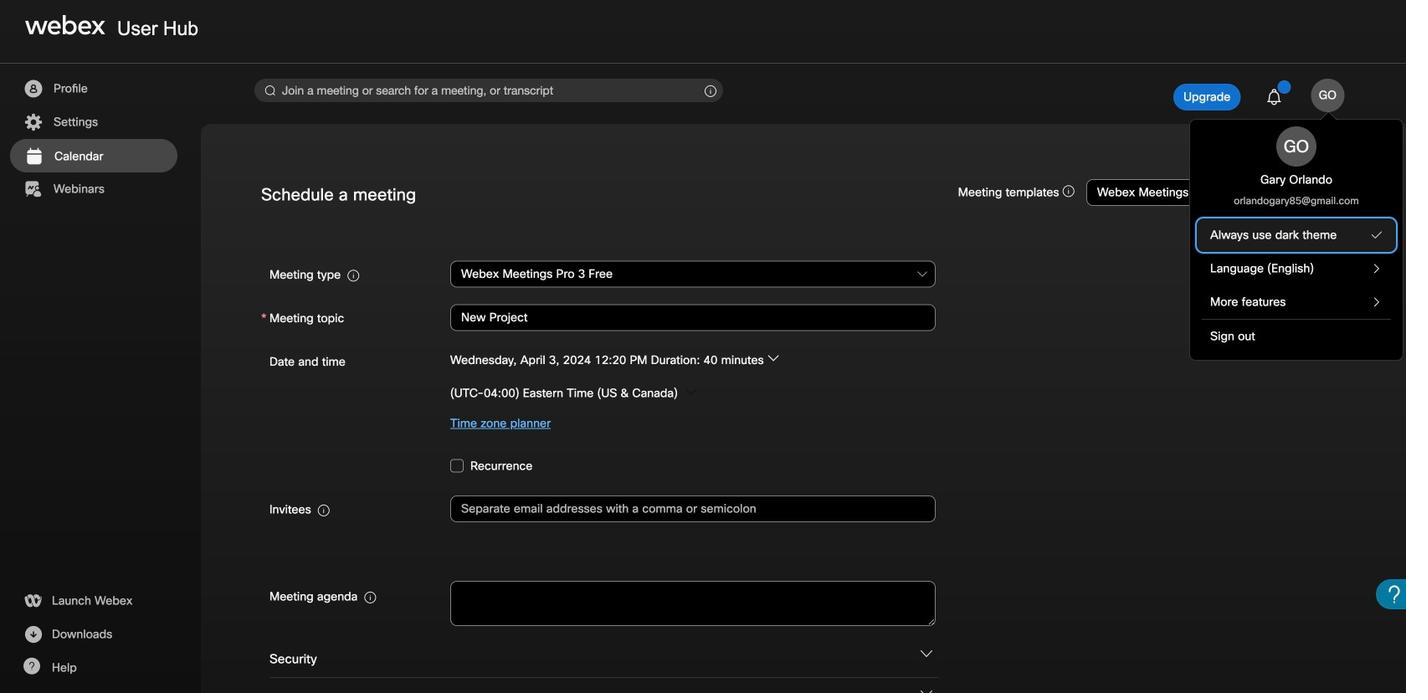 Task type: locate. For each thing, give the bounding box(es) containing it.
cisco webex image
[[25, 15, 105, 35]]

mds webex helix filled image
[[23, 591, 43, 611]]

group
[[261, 346, 1346, 439]]

mds webinar_filled image
[[23, 179, 44, 199]]

None field
[[450, 259, 936, 289]]

None text field
[[450, 581, 936, 626]]

1 horizontal spatial arrow image
[[767, 353, 779, 364]]

mds content download_filled image
[[23, 624, 44, 644]]

arrow right image
[[1358, 296, 1383, 308]]

list box
[[1197, 218, 1396, 353]]

arrow image
[[767, 353, 779, 364], [686, 386, 697, 398]]

ng check image
[[1358, 229, 1383, 241]]

mds meetings_filled image
[[23, 146, 44, 167]]

0 vertical spatial arrow image
[[767, 353, 779, 364]]

option
[[1197, 319, 1396, 353]]

0 horizontal spatial arrow image
[[686, 386, 697, 398]]

ng down image
[[921, 688, 932, 693]]

Join a meeting or search for a meeting, or transcript text field
[[254, 79, 723, 102]]

None text field
[[450, 304, 936, 331]]



Task type: vqa. For each thing, say whether or not it's contained in the screenshot.
Cisco Webex "image"
yes



Task type: describe. For each thing, give the bounding box(es) containing it.
ng help active image
[[23, 658, 40, 675]]

1 vertical spatial arrow image
[[686, 386, 697, 398]]

mds settings_filled image
[[23, 112, 44, 132]]

language image
[[1358, 263, 1383, 275]]

mds people circle_filled image
[[23, 79, 44, 99]]

Invitees text field
[[450, 496, 936, 522]]



